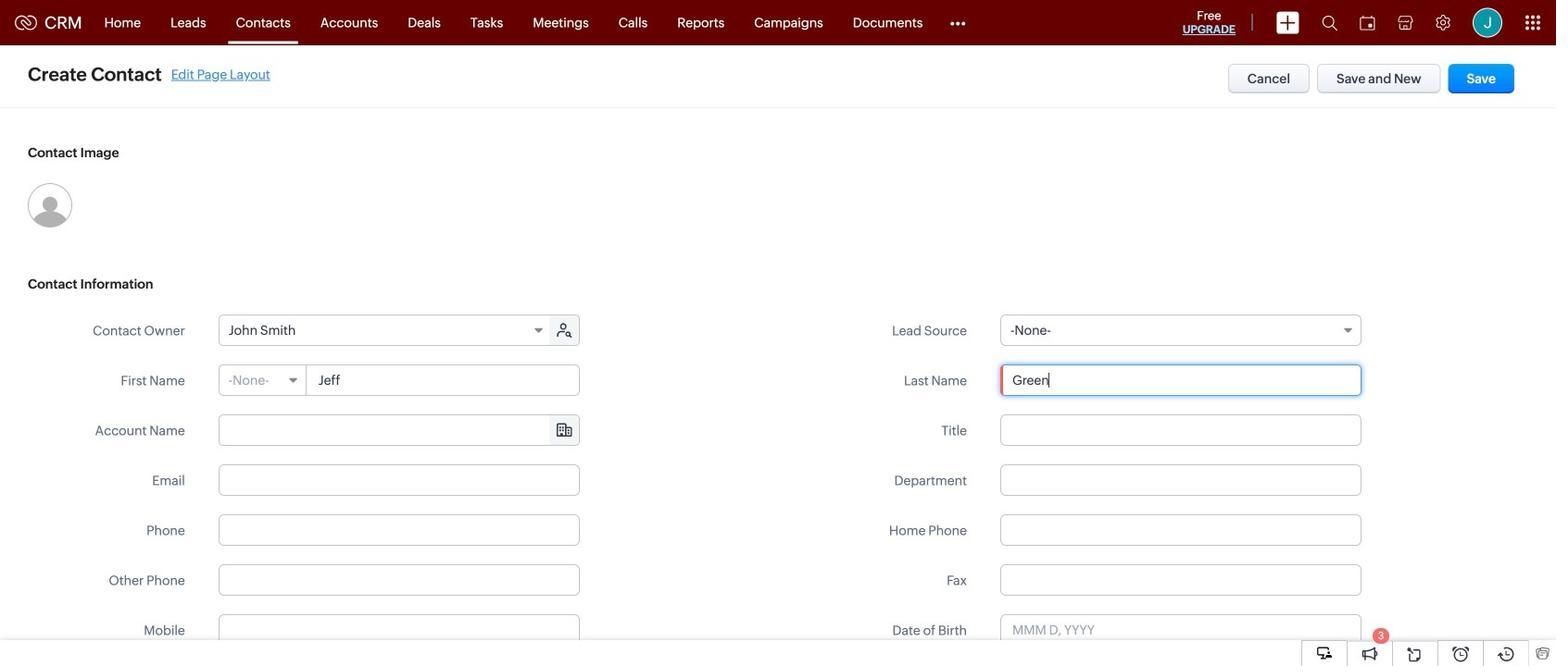 Task type: locate. For each thing, give the bounding box(es) containing it.
create menu image
[[1276, 12, 1300, 34]]

None field
[[1000, 315, 1362, 346], [219, 316, 551, 346], [219, 366, 306, 396], [219, 416, 579, 446], [1000, 315, 1362, 346], [219, 316, 551, 346], [219, 366, 306, 396], [219, 416, 579, 446]]

None text field
[[1000, 365, 1362, 396], [307, 366, 579, 396], [1000, 465, 1362, 497], [218, 515, 580, 547], [218, 615, 580, 647], [1000, 365, 1362, 396], [307, 366, 579, 396], [1000, 465, 1362, 497], [218, 515, 580, 547], [218, 615, 580, 647]]

search image
[[1322, 15, 1338, 31]]

search element
[[1311, 0, 1349, 45]]

profile element
[[1462, 0, 1514, 45]]

MMM D, YYYY text field
[[1000, 615, 1362, 647]]

None text field
[[1000, 415, 1362, 446], [218, 465, 580, 497], [1000, 515, 1362, 547], [218, 565, 580, 597], [1000, 565, 1362, 597], [1000, 415, 1362, 446], [218, 465, 580, 497], [1000, 515, 1362, 547], [218, 565, 580, 597], [1000, 565, 1362, 597]]



Task type: vqa. For each thing, say whether or not it's contained in the screenshot.
OTHER MODULES field
yes



Task type: describe. For each thing, give the bounding box(es) containing it.
image image
[[28, 183, 72, 228]]

calendar image
[[1360, 15, 1376, 30]]

create menu element
[[1265, 0, 1311, 45]]

Other Modules field
[[938, 8, 978, 38]]

profile image
[[1473, 8, 1502, 38]]

logo image
[[15, 15, 37, 30]]



